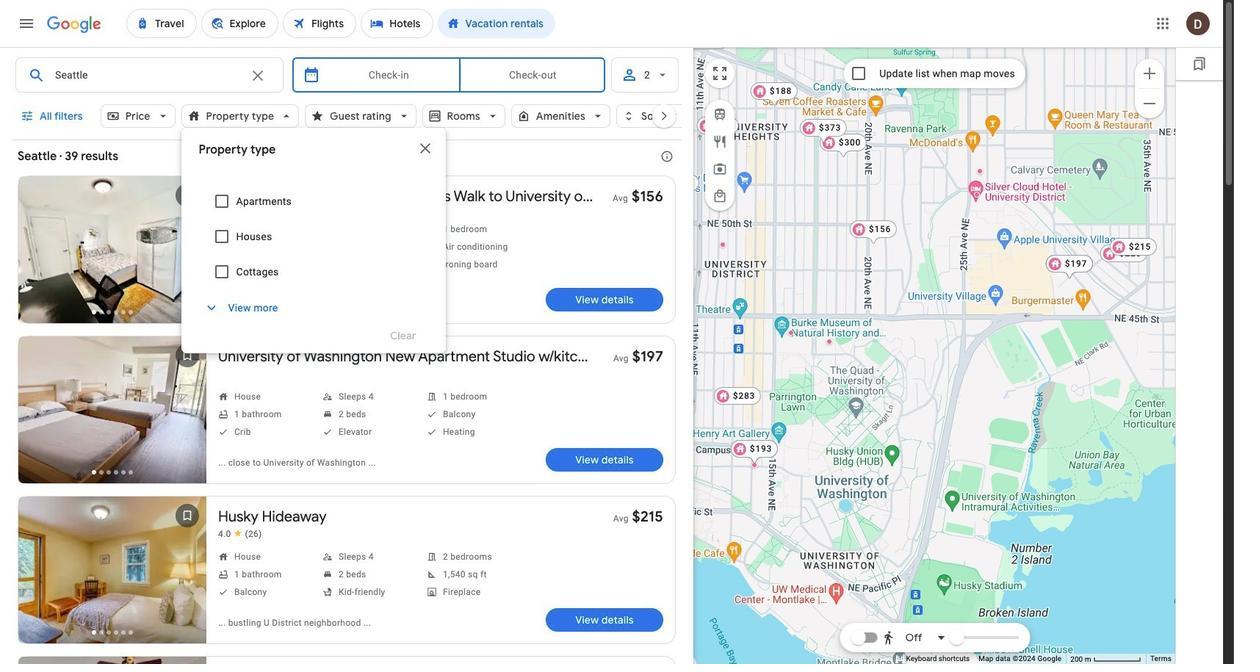 Task type: locate. For each thing, give the bounding box(es) containing it.
filters form
[[12, 47, 702, 354]]

Check-in text field
[[329, 58, 449, 92]]

1 back image from the top
[[20, 235, 55, 270]]

0 vertical spatial next image
[[170, 235, 205, 270]]

1 photo 1 image from the top
[[18, 176, 207, 323]]

photo 1 image for save husky hideaway to collection icon
[[18, 497, 207, 644]]

next image down save micro studio apartment 10 minutes walk to university of washington to collection icon
[[170, 235, 205, 270]]

1 vertical spatial next image
[[170, 395, 205, 431]]

0 horizontal spatial next image
[[170, 556, 205, 591]]

photos list
[[18, 176, 207, 338], [18, 337, 207, 498], [18, 497, 207, 659], [18, 657, 207, 664]]

0 vertical spatial next image
[[647, 98, 682, 134]]

1 photos list from the top
[[18, 176, 207, 338]]

Search for places, hotels and more text field
[[54, 58, 240, 92]]

0 vertical spatial back image
[[20, 235, 55, 270]]

4 out of 5 stars from 26 reviews image
[[218, 528, 262, 540]]

2 photo 1 image from the top
[[18, 337, 207, 484]]

next image
[[647, 98, 682, 134], [170, 556, 205, 591]]

next image
[[170, 235, 205, 270], [170, 395, 205, 431]]

next image for save micro studio apartment 10 minutes walk to university of washington to collection icon
[[170, 235, 205, 270]]

fantastic location in seattle's u district, $249 image
[[652, 174, 700, 199]]

1 next image from the top
[[170, 235, 205, 270]]

next image down save husky hideaway to collection icon
[[170, 556, 205, 591]]

1 vertical spatial back image
[[20, 395, 55, 431]]

2 photos list from the top
[[18, 337, 207, 498]]

save micro studio apartment 10 minutes walk to university of washington to collection image
[[170, 178, 205, 213]]

2 back image from the top
[[20, 395, 55, 431]]

save university of washington new apartment studio w/kitchen and balcony - deluxe queen studio to collection image
[[170, 338, 205, 373]]

3 photo 1 image from the top
[[18, 497, 207, 644]]

next image down save university of washington new apartment studio w/kitchen and balcony - deluxe queen studio to collection 'image'
[[170, 395, 205, 431]]

next image up learn more about these results image
[[647, 98, 682, 134]]

1 horizontal spatial next image
[[647, 98, 682, 134]]

college inn hotel - small room - one twin bed, shared bathroom image
[[752, 462, 757, 468]]

photos list for save university of washington new apartment studio w/kitchen and balcony - deluxe queen studio to collection 'image''s next icon
[[18, 337, 207, 498]]

3 photos list from the top
[[18, 497, 207, 659]]

safe and cozy, private apartment close to the university! image
[[974, 192, 980, 198]]

photos list for leftmost next image
[[18, 497, 207, 659]]

back image
[[20, 235, 55, 270], [20, 395, 55, 431]]

2 next image from the top
[[170, 395, 205, 431]]

1 vertical spatial next image
[[170, 556, 205, 591]]

photo 1 image
[[18, 176, 207, 323], [18, 337, 207, 484], [18, 497, 207, 644], [18, 657, 207, 664]]

next image for save university of washington new apartment studio w/kitchen and balcony - deluxe queen studio to collection 'image'
[[170, 395, 205, 431]]



Task type: describe. For each thing, give the bounding box(es) containing it.
map region
[[694, 47, 1177, 664]]

photos list for save micro studio apartment 10 minutes walk to university of washington to collection icon next icon
[[18, 176, 207, 338]]

back image for save micro studio apartment 10 minutes walk to university of washington to collection icon's photo 1
[[20, 235, 55, 270]]

micro studio apartment in university district seattle image
[[827, 339, 832, 345]]

zoom out map image
[[1142, 94, 1159, 112]]

back image
[[20, 556, 55, 591]]

Check-out text field
[[472, 58, 594, 92]]

photo 1 image for save micro studio apartment 10 minutes walk to university of washington to collection icon
[[18, 176, 207, 323]]

quintessential seattle apartment - close to everything! image
[[788, 330, 794, 336]]

view larger map image
[[712, 65, 729, 82]]

learn more about these results image
[[650, 139, 685, 174]]

back image for photo 1 for save university of washington new apartment studio w/kitchen and balcony - deluxe queen studio to collection 'image'
[[20, 395, 55, 431]]

photo 1 image for save university of washington new apartment studio w/kitchen and balcony - deluxe queen studio to collection 'image'
[[18, 337, 207, 484]]

clear image
[[249, 67, 267, 85]]

4 photos list from the top
[[18, 657, 207, 664]]

4 photo 1 image from the top
[[18, 657, 207, 664]]

save husky hideaway to collection image
[[170, 498, 205, 534]]

zoom in map image
[[1142, 64, 1159, 82]]

close dialog image
[[416, 140, 434, 157]]

main menu image
[[18, 15, 35, 32]]

welcome to the yeti hut! image
[[977, 168, 983, 174]]

university motel suites image
[[720, 242, 726, 248]]



Task type: vqa. For each thing, say whether or not it's contained in the screenshot.
the topmost austin
no



